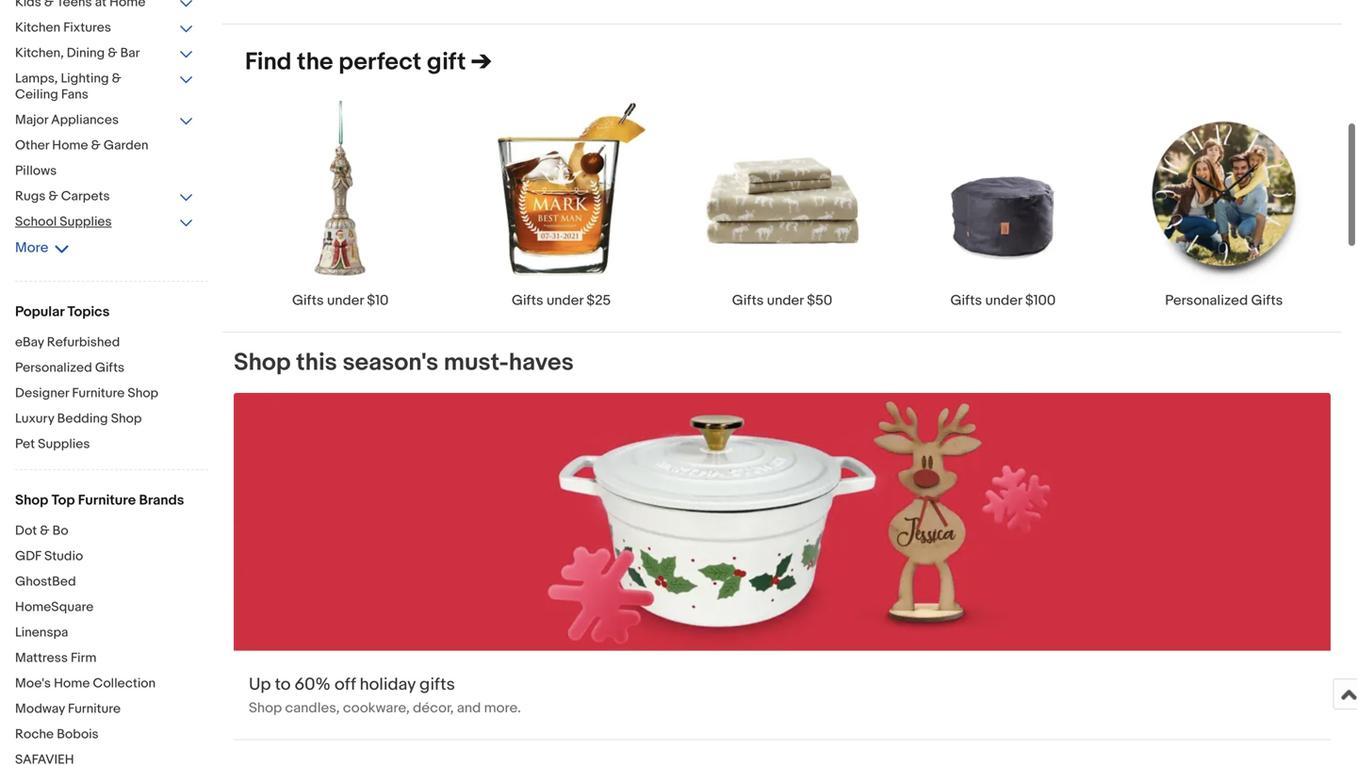 Task type: describe. For each thing, give the bounding box(es) containing it.
moe's
[[15, 676, 51, 692]]

homesquare link
[[15, 600, 208, 618]]

shop this season's must-haves
[[234, 348, 574, 377]]

more.
[[484, 700, 521, 717]]

60%
[[295, 674, 331, 695]]

pillows link
[[15, 163, 194, 181]]

shop inside the "up to 60% off holiday gifts shop candles, cookware, décor, and more."
[[249, 700, 282, 717]]

dining
[[67, 45, 105, 61]]

personalized gifts
[[1166, 292, 1283, 309]]

bedding
[[57, 411, 108, 427]]

1 vertical spatial personalized gifts link
[[15, 360, 208, 378]]

firm
[[71, 651, 97, 667]]

roche
[[15, 727, 54, 743]]

$50
[[807, 292, 833, 309]]

kitchen
[[15, 20, 60, 36]]

ebay refurbished personalized gifts designer furniture shop luxury bedding shop pet supplies
[[15, 335, 158, 453]]

brands
[[139, 492, 184, 509]]

haves
[[509, 348, 574, 377]]

décor,
[[413, 700, 454, 717]]

luxury bedding shop link
[[15, 411, 208, 429]]

topics
[[67, 304, 110, 321]]

gift
[[427, 48, 466, 77]]

season's
[[343, 348, 439, 377]]

up to 60% off holiday gifts shop candles, cookware, décor, and more.
[[249, 674, 521, 717]]

ghostbed link
[[15, 574, 208, 592]]

other home & garden link
[[15, 138, 194, 156]]

gifts inside ebay refurbished personalized gifts designer furniture shop luxury bedding shop pet supplies
[[95, 360, 125, 376]]

& left the bar
[[108, 45, 117, 61]]

lamps, lighting & ceiling fans button
[[15, 71, 194, 105]]

popular topics
[[15, 304, 110, 321]]

must-
[[444, 348, 509, 377]]

find
[[245, 48, 292, 77]]

& down major appliances dropdown button
[[91, 138, 101, 154]]

gifts under $50
[[732, 292, 833, 309]]

bar
[[120, 45, 140, 61]]

& right rugs at the left
[[49, 189, 58, 205]]

mattress
[[15, 651, 68, 667]]

gifts for gifts under $100
[[951, 292, 983, 309]]

pillows
[[15, 163, 57, 179]]

under for $50
[[767, 292, 804, 309]]

ghostbed
[[15, 574, 76, 590]]

homesquare
[[15, 600, 94, 616]]

fixtures
[[63, 20, 111, 36]]

top
[[52, 492, 75, 509]]

shop left this
[[234, 348, 291, 377]]

pet
[[15, 437, 35, 453]]

linenspa link
[[15, 625, 208, 643]]

collection
[[93, 676, 156, 692]]

gifts under $100 link
[[893, 100, 1114, 309]]

gifts
[[420, 674, 455, 695]]

off
[[335, 674, 356, 695]]

ceiling
[[15, 87, 58, 103]]

linenspa
[[15, 625, 68, 641]]

more
[[15, 239, 49, 256]]

candles,
[[285, 700, 340, 717]]

gdf
[[15, 549, 41, 565]]

garden
[[104, 138, 148, 154]]

ebay refurbished link
[[15, 335, 208, 353]]

perfect
[[339, 48, 422, 77]]

find the perfect gift ➔
[[245, 48, 492, 77]]

designer furniture shop link
[[15, 386, 208, 404]]

1 vertical spatial furniture
[[78, 492, 136, 509]]

furniture inside ebay refurbished personalized gifts designer furniture shop luxury bedding shop pet supplies
[[72, 386, 125, 402]]

gifts under $10
[[292, 292, 389, 309]]

shop up dot
[[15, 492, 48, 509]]

modway
[[15, 701, 65, 717]]

lamps,
[[15, 71, 58, 87]]

studio
[[44, 549, 83, 565]]

moe's home collection link
[[15, 676, 208, 694]]

major appliances button
[[15, 112, 194, 130]]

gifts for gifts under $50
[[732, 292, 764, 309]]

school supplies button
[[15, 214, 194, 232]]

none text field containing up to 60% off holiday gifts
[[234, 393, 1331, 740]]

lighting
[[61, 71, 109, 87]]

under for $10
[[327, 292, 364, 309]]

under for $25
[[547, 292, 584, 309]]



Task type: locate. For each thing, give the bounding box(es) containing it.
0 vertical spatial furniture
[[72, 386, 125, 402]]

1 horizontal spatial personalized gifts link
[[1114, 100, 1335, 309]]

supplies down the bedding
[[38, 437, 90, 453]]

major
[[15, 112, 48, 128]]

the
[[297, 48, 333, 77]]

more button
[[15, 239, 69, 256]]

home inside dot & bo gdf studio ghostbed homesquare linenspa mattress firm moe's home collection modway furniture roche bobois
[[54, 676, 90, 692]]

3 under from the left
[[767, 292, 804, 309]]

up
[[249, 674, 271, 695]]

popular
[[15, 304, 64, 321]]

to
[[275, 674, 291, 695]]

personalized
[[1166, 292, 1249, 309], [15, 360, 92, 376]]

gifts under $10 link
[[230, 100, 451, 309]]

modway furniture link
[[15, 701, 208, 719]]

1 vertical spatial personalized
[[15, 360, 92, 376]]

gifts inside 'link'
[[292, 292, 324, 309]]

fans
[[61, 87, 88, 103]]

list containing gifts under $10
[[223, 100, 1343, 332]]

gifts under $50 link
[[672, 100, 893, 309]]

bobois
[[57, 727, 99, 743]]

mattress firm link
[[15, 651, 208, 668]]

shop down the designer furniture shop link
[[111, 411, 142, 427]]

gifts for gifts under $10
[[292, 292, 324, 309]]

➔
[[471, 48, 492, 77]]

gifts
[[292, 292, 324, 309], [512, 292, 544, 309], [732, 292, 764, 309], [951, 292, 983, 309], [1252, 292, 1283, 309], [95, 360, 125, 376]]

kitchen, dining & bar button
[[15, 45, 194, 63]]

furniture up dot & bo link
[[78, 492, 136, 509]]

home down appliances in the top left of the page
[[52, 138, 88, 154]]

bo
[[52, 523, 68, 539]]

personalized inside ebay refurbished personalized gifts designer furniture shop luxury bedding shop pet supplies
[[15, 360, 92, 376]]

dot & bo gdf studio ghostbed homesquare linenspa mattress firm moe's home collection modway furniture roche bobois
[[15, 523, 156, 743]]

under left '$10' on the top left of page
[[327, 292, 364, 309]]

& left bo at the left bottom
[[40, 523, 50, 539]]

under left $25
[[547, 292, 584, 309]]

&
[[108, 45, 117, 61], [112, 71, 121, 87], [91, 138, 101, 154], [49, 189, 58, 205], [40, 523, 50, 539]]

& inside dot & bo gdf studio ghostbed homesquare linenspa mattress firm moe's home collection modway furniture roche bobois
[[40, 523, 50, 539]]

pet supplies link
[[15, 437, 208, 454]]

appliances
[[51, 112, 119, 128]]

designer
[[15, 386, 69, 402]]

refurbished
[[47, 335, 120, 351]]

gifts under $25
[[512, 292, 611, 309]]

furniture
[[72, 386, 125, 402], [78, 492, 136, 509], [68, 701, 121, 717]]

luxury
[[15, 411, 54, 427]]

under left $50
[[767, 292, 804, 309]]

rugs & carpets button
[[15, 189, 194, 206]]

home down firm
[[54, 676, 90, 692]]

1 horizontal spatial personalized
[[1166, 292, 1249, 309]]

1 vertical spatial supplies
[[38, 437, 90, 453]]

0 vertical spatial supplies
[[60, 214, 112, 230]]

furniture down moe's home collection link
[[68, 701, 121, 717]]

cookware,
[[343, 700, 410, 717]]

under
[[327, 292, 364, 309], [547, 292, 584, 309], [767, 292, 804, 309], [986, 292, 1023, 309]]

shop
[[234, 348, 291, 377], [128, 386, 158, 402], [111, 411, 142, 427], [15, 492, 48, 509], [249, 700, 282, 717]]

dot
[[15, 523, 37, 539]]

dot & bo link
[[15, 523, 208, 541]]

2 vertical spatial furniture
[[68, 701, 121, 717]]

other
[[15, 138, 49, 154]]

home inside the kitchen fixtures kitchen, dining & bar lamps, lighting & ceiling fans major appliances other home & garden pillows rugs & carpets school supplies
[[52, 138, 88, 154]]

kitchen,
[[15, 45, 64, 61]]

gdf studio link
[[15, 549, 208, 567]]

home
[[52, 138, 88, 154], [54, 676, 90, 692]]

0 horizontal spatial personalized gifts link
[[15, 360, 208, 378]]

0 vertical spatial home
[[52, 138, 88, 154]]

roche bobois link
[[15, 727, 208, 745]]

rugs
[[15, 189, 46, 205]]

supplies down carpets
[[60, 214, 112, 230]]

furniture inside dot & bo gdf studio ghostbed homesquare linenspa mattress firm moe's home collection modway furniture roche bobois
[[68, 701, 121, 717]]

this
[[296, 348, 337, 377]]

1 under from the left
[[327, 292, 364, 309]]

shop up luxury bedding shop link
[[128, 386, 158, 402]]

1 vertical spatial home
[[54, 676, 90, 692]]

personalized gifts link inside list
[[1114, 100, 1335, 309]]

under left $100
[[986, 292, 1023, 309]]

holiday
[[360, 674, 416, 695]]

$100
[[1026, 292, 1056, 309]]

shop down up
[[249, 700, 282, 717]]

furniture up luxury bedding shop link
[[72, 386, 125, 402]]

$10
[[367, 292, 389, 309]]

2 under from the left
[[547, 292, 584, 309]]

supplies inside ebay refurbished personalized gifts designer furniture shop luxury bedding shop pet supplies
[[38, 437, 90, 453]]

shop top furniture brands
[[15, 492, 184, 509]]

kitchen fixtures button
[[15, 20, 194, 38]]

kitchen fixtures kitchen, dining & bar lamps, lighting & ceiling fans major appliances other home & garden pillows rugs & carpets school supplies
[[15, 20, 148, 230]]

under inside 'link'
[[327, 292, 364, 309]]

list
[[223, 100, 1343, 332]]

0 vertical spatial personalized gifts link
[[1114, 100, 1335, 309]]

supplies inside the kitchen fixtures kitchen, dining & bar lamps, lighting & ceiling fans major appliances other home & garden pillows rugs & carpets school supplies
[[60, 214, 112, 230]]

None text field
[[234, 393, 1331, 740]]

0 vertical spatial personalized
[[1166, 292, 1249, 309]]

$25
[[587, 292, 611, 309]]

carpets
[[61, 189, 110, 205]]

0 horizontal spatial personalized
[[15, 360, 92, 376]]

and
[[457, 700, 481, 717]]

supplies
[[60, 214, 112, 230], [38, 437, 90, 453]]

gifts for gifts under $25
[[512, 292, 544, 309]]

gifts under $25 link
[[451, 100, 672, 309]]

& down kitchen, dining & bar 'dropdown button'
[[112, 71, 121, 87]]

school
[[15, 214, 57, 230]]

4 under from the left
[[986, 292, 1023, 309]]

ebay
[[15, 335, 44, 351]]

gifts under $100
[[951, 292, 1056, 309]]

under for $100
[[986, 292, 1023, 309]]



Task type: vqa. For each thing, say whether or not it's contained in the screenshot.
Getting started with the Global Shipping Program
no



